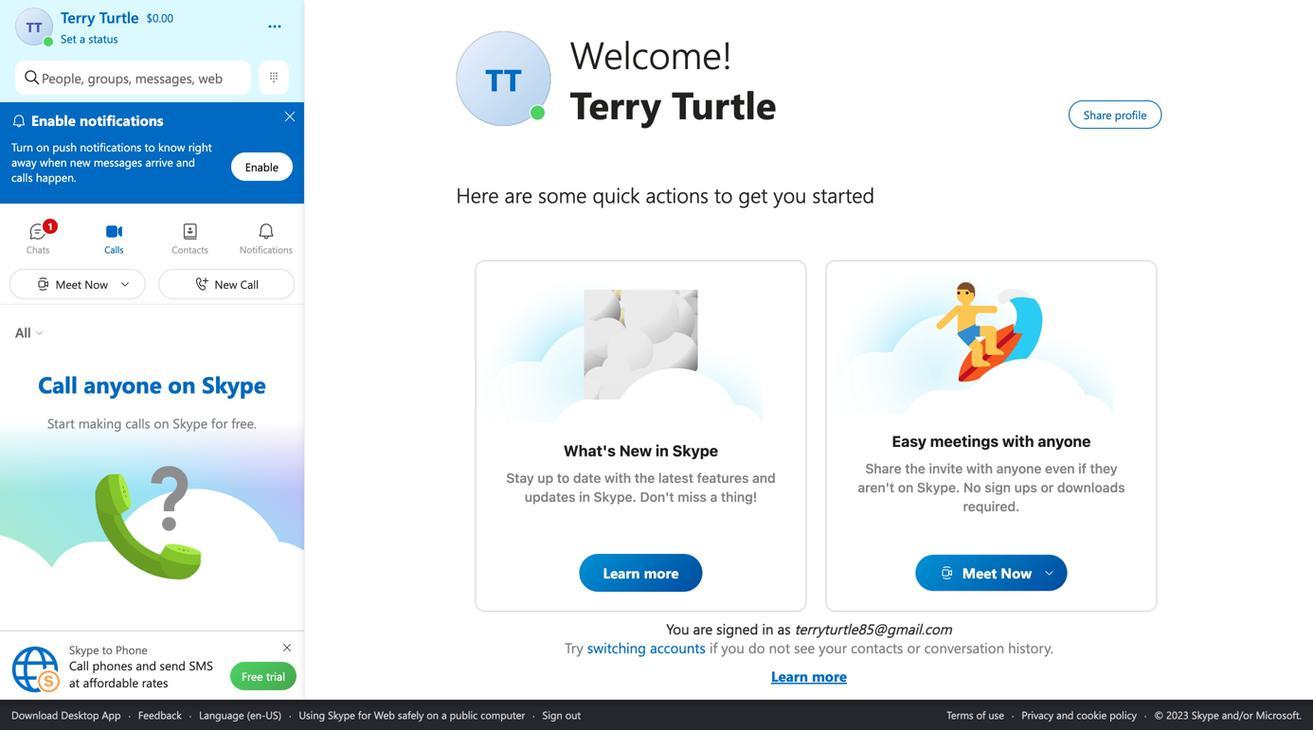 Task type: describe. For each thing, give the bounding box(es) containing it.
conversation
[[924, 639, 1005, 658]]

or inside share the invite with anyone even if they aren't on skype. no sign ups or downloads required.
[[1041, 480, 1054, 496]]

ups
[[1015, 480, 1037, 496]]

web
[[199, 69, 223, 86]]

a inside set a status button
[[80, 31, 85, 46]]

launch
[[584, 290, 628, 310]]

1 vertical spatial skype
[[328, 708, 355, 723]]

you are signed in as
[[666, 620, 795, 639]]

download
[[11, 708, 58, 723]]

the inside "stay up to date with the latest features and updates in skype. don't miss a thing!"
[[635, 470, 655, 486]]

mansurfer
[[935, 280, 1003, 301]]

more
[[812, 667, 847, 686]]

sign
[[543, 708, 563, 723]]

privacy
[[1022, 708, 1054, 723]]

feedback link
[[138, 708, 182, 723]]

sign out link
[[543, 708, 581, 723]]

language
[[199, 708, 244, 723]]

anyone inside share the invite with anyone even if they aren't on skype. no sign ups or downloads required.
[[997, 461, 1042, 477]]

out
[[565, 708, 581, 723]]

try switching accounts if you do not see your contacts or conversation history. learn more
[[565, 639, 1054, 686]]

up
[[538, 470, 554, 486]]

latest
[[659, 470, 694, 486]]

easy
[[892, 433, 927, 451]]

invite
[[929, 461, 963, 477]]

try
[[565, 639, 584, 658]]

the inside share the invite with anyone even if they aren't on skype. no sign ups or downloads required.
[[905, 461, 926, 477]]

computer
[[481, 708, 525, 723]]

people,
[[42, 69, 84, 86]]

web
[[374, 708, 395, 723]]

safely
[[398, 708, 424, 723]]

or inside try switching accounts if you do not see your contacts or conversation history. learn more
[[907, 639, 921, 658]]

if inside try switching accounts if you do not see your contacts or conversation history. learn more
[[710, 639, 718, 658]]

desktop
[[61, 708, 99, 723]]

in inside "stay up to date with the latest features and updates in skype. don't miss a thing!"
[[579, 489, 590, 505]]

even
[[1045, 461, 1075, 477]]

miss
[[678, 489, 707, 505]]

if inside share the invite with anyone even if they aren't on skype. no sign ups or downloads required.
[[1079, 461, 1087, 477]]

messages,
[[135, 69, 195, 86]]

new
[[619, 442, 652, 460]]

download desktop app link
[[11, 708, 121, 723]]

terms of use link
[[947, 708, 1004, 723]]

contacts
[[851, 639, 903, 658]]

aren't
[[858, 480, 895, 496]]

of
[[977, 708, 986, 723]]

feedback
[[138, 708, 182, 723]]

signed
[[717, 620, 758, 639]]

you
[[721, 639, 745, 658]]

status
[[88, 31, 118, 46]]

1 horizontal spatial in
[[656, 442, 669, 460]]

learn
[[771, 667, 808, 686]]

groups,
[[88, 69, 132, 86]]

terms of use
[[947, 708, 1004, 723]]

for
[[358, 708, 371, 723]]

language (en-us) link
[[199, 708, 281, 723]]

1 vertical spatial on
[[427, 708, 439, 723]]

no
[[964, 480, 981, 496]]

your
[[819, 639, 847, 658]]

canyoutalk
[[95, 466, 167, 487]]

easy meetings with anyone
[[892, 433, 1091, 451]]

1 horizontal spatial and
[[1057, 708, 1074, 723]]

people, groups, messages, web button
[[15, 61, 251, 95]]

privacy and cookie policy link
[[1022, 708, 1137, 723]]

they
[[1090, 461, 1118, 477]]

skype. inside "stay up to date with the latest features and updates in skype. don't miss a thing!"
[[594, 489, 637, 505]]

app
[[102, 708, 121, 723]]

public
[[450, 708, 478, 723]]

2 vertical spatial a
[[442, 708, 447, 723]]

with inside "stay up to date with the latest features and updates in skype. don't miss a thing!"
[[605, 470, 631, 486]]

thing!
[[721, 489, 757, 505]]



Task type: locate. For each thing, give the bounding box(es) containing it.
0 horizontal spatial on
[[427, 708, 439, 723]]

0 horizontal spatial and
[[752, 470, 776, 486]]

1 vertical spatial and
[[1057, 708, 1074, 723]]

anyone up ups
[[997, 461, 1042, 477]]

updates
[[525, 489, 576, 505]]

1 vertical spatial a
[[710, 489, 718, 505]]

accounts
[[650, 639, 706, 658]]

a left public
[[442, 708, 447, 723]]

0 horizontal spatial skype
[[328, 708, 355, 723]]

what's new in skype
[[564, 442, 718, 460]]

skype.
[[917, 480, 960, 496], [594, 489, 637, 505]]

or
[[1041, 480, 1054, 496], [907, 639, 921, 658]]

0 vertical spatial in
[[656, 442, 669, 460]]

and
[[752, 470, 776, 486], [1057, 708, 1074, 723]]

or right the 'contacts'
[[907, 639, 921, 658]]

what's
[[564, 442, 616, 460]]

not
[[769, 639, 790, 658]]

share
[[866, 461, 902, 477]]

1 horizontal spatial on
[[898, 480, 914, 496]]

a right set
[[80, 31, 85, 46]]

set
[[61, 31, 76, 46]]

see
[[794, 639, 815, 658]]

0 horizontal spatial a
[[80, 31, 85, 46]]

policy
[[1110, 708, 1137, 723]]

set a status
[[61, 31, 118, 46]]

2 horizontal spatial with
[[1002, 433, 1034, 451]]

with
[[1002, 433, 1034, 451], [966, 461, 993, 477], [605, 470, 631, 486]]

stay
[[506, 470, 534, 486]]

with up no
[[966, 461, 993, 477]]

on
[[898, 480, 914, 496], [427, 708, 439, 723]]

0 vertical spatial anyone
[[1038, 433, 1091, 451]]

0 horizontal spatial if
[[710, 639, 718, 658]]

1 horizontal spatial with
[[966, 461, 993, 477]]

on inside share the invite with anyone even if they aren't on skype. no sign ups or downloads required.
[[898, 480, 914, 496]]

do
[[749, 639, 765, 658]]

don't
[[640, 489, 674, 505]]

using skype for web safely on a public computer
[[299, 708, 525, 723]]

cookie
[[1077, 708, 1107, 723]]

meetings
[[930, 433, 999, 451]]

0 vertical spatial or
[[1041, 480, 1054, 496]]

us)
[[266, 708, 281, 723]]

skype. inside share the invite with anyone even if they aren't on skype. no sign ups or downloads required.
[[917, 480, 960, 496]]

a
[[80, 31, 85, 46], [710, 489, 718, 505], [442, 708, 447, 723]]

2 horizontal spatial a
[[710, 489, 718, 505]]

and up thing!
[[752, 470, 776, 486]]

a down features
[[710, 489, 718, 505]]

set a status button
[[61, 27, 248, 46]]

switching
[[587, 639, 646, 658]]

anyone up even
[[1038, 433, 1091, 451]]

with inside share the invite with anyone even if they aren't on skype. no sign ups or downloads required.
[[966, 461, 993, 477]]

skype. down invite
[[917, 480, 960, 496]]

the
[[905, 461, 926, 477], [635, 470, 655, 486]]

in left as
[[762, 620, 774, 639]]

in
[[656, 442, 669, 460], [579, 489, 590, 505], [762, 620, 774, 639]]

0 horizontal spatial or
[[907, 639, 921, 658]]

or right ups
[[1041, 480, 1054, 496]]

terms
[[947, 708, 974, 723]]

downloads
[[1057, 480, 1125, 496]]

date
[[573, 470, 601, 486]]

0 horizontal spatial the
[[635, 470, 655, 486]]

privacy and cookie policy
[[1022, 708, 1137, 723]]

the up don't
[[635, 470, 655, 486]]

1 vertical spatial anyone
[[997, 461, 1042, 477]]

if up downloads
[[1079, 461, 1087, 477]]

(en-
[[247, 708, 266, 723]]

to
[[557, 470, 570, 486]]

1 horizontal spatial the
[[905, 461, 926, 477]]

history.
[[1008, 639, 1054, 658]]

0 horizontal spatial with
[[605, 470, 631, 486]]

language (en-us)
[[199, 708, 281, 723]]

1 horizontal spatial or
[[1041, 480, 1054, 496]]

and left cookie
[[1057, 708, 1074, 723]]

using skype for web safely on a public computer link
[[299, 708, 525, 723]]

required.
[[963, 499, 1020, 515]]

you
[[666, 620, 689, 639]]

1 horizontal spatial skype.
[[917, 480, 960, 496]]

share the invite with anyone even if they aren't on skype. no sign ups or downloads required.
[[858, 461, 1129, 515]]

0 vertical spatial if
[[1079, 461, 1087, 477]]

2 vertical spatial in
[[762, 620, 774, 639]]

0 vertical spatial on
[[898, 480, 914, 496]]

people, groups, messages, web
[[42, 69, 223, 86]]

are
[[693, 620, 713, 639]]

0 vertical spatial a
[[80, 31, 85, 46]]

using
[[299, 708, 325, 723]]

and inside "stay up to date with the latest features and updates in skype. don't miss a thing!"
[[752, 470, 776, 486]]

tab list
[[0, 214, 304, 266]]

1 horizontal spatial if
[[1079, 461, 1087, 477]]

anyone
[[1038, 433, 1091, 451], [997, 461, 1042, 477]]

features
[[697, 470, 749, 486]]

on down share
[[898, 480, 914, 496]]

with up ups
[[1002, 433, 1034, 451]]

1 vertical spatial or
[[907, 639, 921, 658]]

skype
[[673, 442, 718, 460], [328, 708, 355, 723]]

a inside "stay up to date with the latest features and updates in skype. don't miss a thing!"
[[710, 489, 718, 505]]

0 vertical spatial and
[[752, 470, 776, 486]]

the down easy
[[905, 461, 926, 477]]

in down date at bottom
[[579, 489, 590, 505]]

1 vertical spatial in
[[579, 489, 590, 505]]

if
[[1079, 461, 1087, 477], [710, 639, 718, 658]]

on right safely
[[427, 708, 439, 723]]

stay up to date with the latest features and updates in skype. don't miss a thing!
[[506, 470, 779, 505]]

1 horizontal spatial skype
[[673, 442, 718, 460]]

use
[[989, 708, 1004, 723]]

0 horizontal spatial in
[[579, 489, 590, 505]]

skype left "for"
[[328, 708, 355, 723]]

if left you at the bottom of the page
[[710, 639, 718, 658]]

download desktop app
[[11, 708, 121, 723]]

skype. down date at bottom
[[594, 489, 637, 505]]

learn more link
[[565, 658, 1054, 686]]

0 horizontal spatial skype.
[[594, 489, 637, 505]]

in right new
[[656, 442, 669, 460]]

1 horizontal spatial a
[[442, 708, 447, 723]]

with right date at bottom
[[605, 470, 631, 486]]

1 vertical spatial if
[[710, 639, 718, 658]]

sign out
[[543, 708, 581, 723]]

switching accounts link
[[587, 639, 706, 658]]

0 vertical spatial skype
[[673, 442, 718, 460]]

2 horizontal spatial in
[[762, 620, 774, 639]]

skype up latest
[[673, 442, 718, 460]]

as
[[778, 620, 791, 639]]

sign
[[985, 480, 1011, 496]]



Task type: vqa. For each thing, say whether or not it's contained in the screenshot.
second inside the STAY AVAILABLE WITH SECOND SKYPE NUMBER
no



